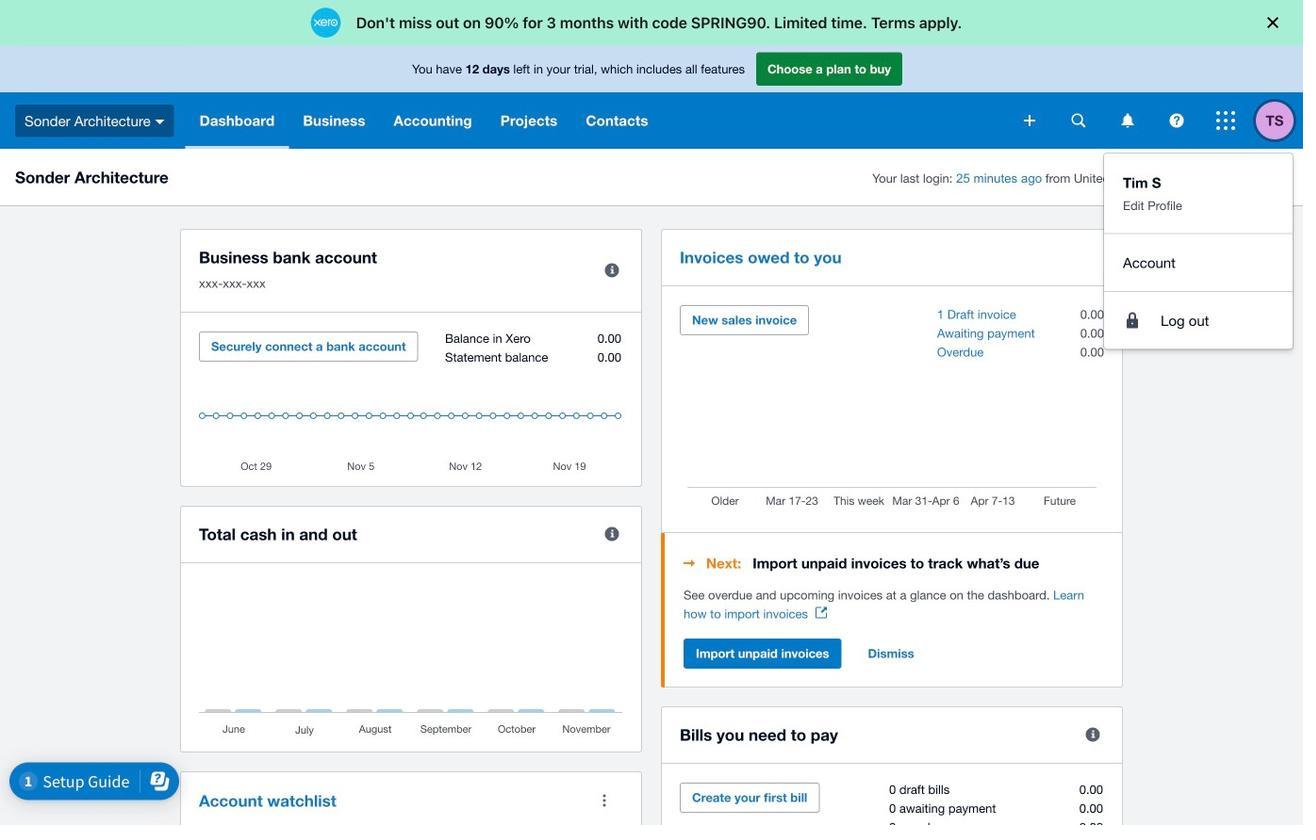 Task type: describe. For each thing, give the bounding box(es) containing it.
0 horizontal spatial svg image
[[1024, 115, 1035, 126]]

0 horizontal spatial svg image
[[155, 120, 165, 124]]

empty state of the bills widget with a 'create your first bill' button and an unpopulated column graph. image
[[680, 784, 1104, 826]]

1 horizontal spatial svg image
[[1170, 114, 1184, 128]]



Task type: locate. For each thing, give the bounding box(es) containing it.
heading
[[684, 553, 1104, 575]]

2 horizontal spatial svg image
[[1216, 111, 1235, 130]]

dialog
[[0, 0, 1303, 45]]

empty state widget for the total cash in and out feature, displaying a column graph summarising bank transaction data as total money in versus total money out across all connected bank accounts, enabling a visual comparison of the two amounts. image
[[199, 583, 623, 738]]

group
[[1104, 154, 1293, 349]]

list box
[[1104, 154, 1293, 349]]

svg image
[[1216, 111, 1235, 130], [1170, 114, 1184, 128], [1024, 115, 1035, 126]]

empty state bank feed widget with a tooltip explaining the feature. includes a 'securely connect a bank account' button and a data-less flat line graph marking four weekly dates, indicating future account balance tracking. image
[[199, 332, 623, 472]]

accounts watchlist options image
[[586, 783, 623, 820]]

panel body document
[[684, 586, 1104, 624], [684, 586, 1104, 624]]

svg image
[[1072, 114, 1086, 128], [1122, 114, 1134, 128], [155, 120, 165, 124]]

2 horizontal spatial svg image
[[1122, 114, 1134, 128]]

1 horizontal spatial svg image
[[1072, 114, 1086, 128]]

opens in a new tab image
[[816, 608, 827, 619]]

banner
[[0, 45, 1303, 349]]



